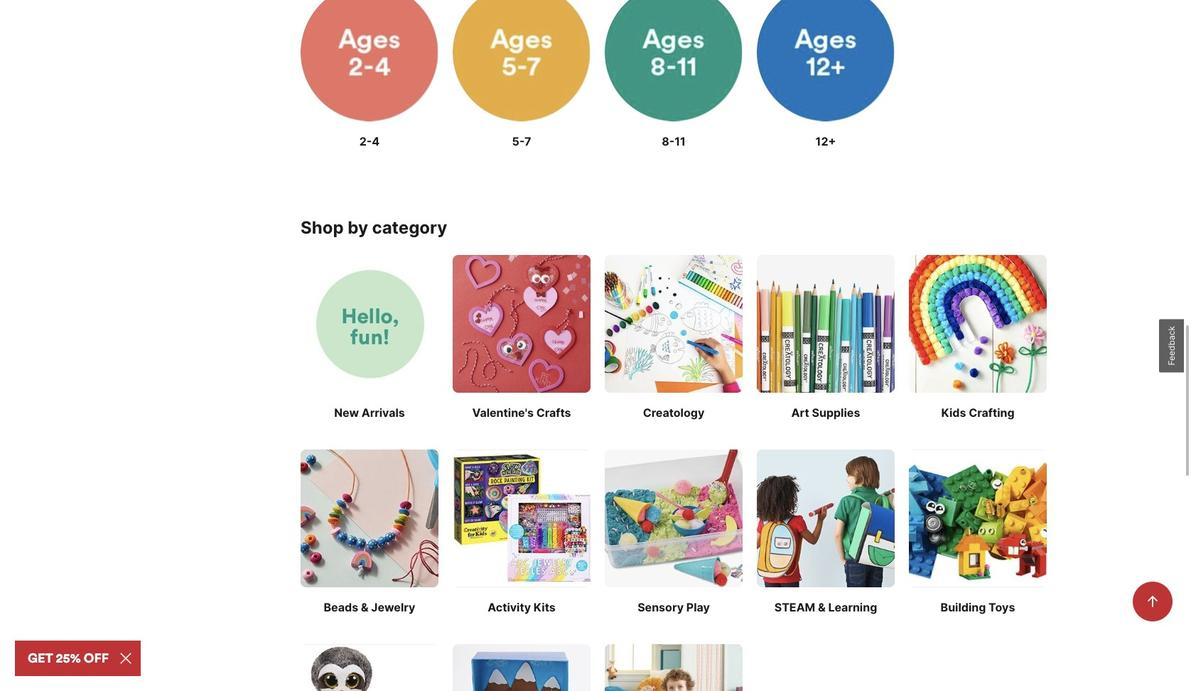 Task type: vqa. For each thing, say whether or not it's contained in the screenshot.
11
yes



Task type: locate. For each thing, give the bounding box(es) containing it.
8 11 image
[[605, 0, 743, 121]]

supplies
[[812, 405, 860, 419]]

0 vertical spatial art supplies image
[[453, 0, 591, 121]]

learning
[[828, 600, 877, 614]]

11
[[675, 133, 686, 148]]

crafts
[[536, 405, 571, 419]]

4
[[372, 133, 380, 148]]

1 horizontal spatial art supplies image
[[757, 254, 895, 392]]

0 horizontal spatial &
[[361, 600, 369, 614]]

steam & learning image
[[757, 449, 895, 587]]

& inside 'link'
[[818, 600, 826, 614]]

beads
[[324, 600, 358, 614]]

kids
[[941, 405, 966, 419]]

12+ image
[[757, 0, 895, 121]]

kids crafting link
[[909, 254, 1047, 421]]

creatology
[[643, 405, 705, 419]]

category
[[372, 217, 447, 237]]

building toys link
[[909, 449, 1047, 615]]

new arrivals
[[334, 405, 405, 419]]

1 vertical spatial art supplies image
[[757, 254, 895, 392]]

1 & from the left
[[361, 600, 369, 614]]

creatology image
[[605, 254, 743, 392]]

12+ link
[[757, 0, 895, 149]]

& for jewelry
[[361, 600, 369, 614]]

8-11 link
[[605, 0, 743, 149]]

&
[[361, 600, 369, 614], [818, 600, 826, 614]]

& right the steam
[[818, 600, 826, 614]]

2 & from the left
[[818, 600, 826, 614]]

art supplies image for supplies
[[757, 254, 895, 392]]

sensory play image
[[605, 449, 743, 587]]

8-11
[[662, 133, 686, 148]]

2 4 image
[[301, 0, 439, 121]]

& right beads
[[361, 600, 369, 614]]

steam
[[775, 600, 815, 614]]

0 horizontal spatial art supplies image
[[453, 0, 591, 121]]

art supplies link
[[757, 254, 895, 421]]

valentine's crafts link
[[453, 254, 591, 421]]

12+
[[816, 133, 836, 148]]

activity kits
[[488, 600, 556, 614]]

new
[[334, 405, 359, 419]]

art supplies image
[[453, 0, 591, 121], [757, 254, 895, 392]]

toys
[[989, 600, 1015, 614]]

& for learning
[[818, 600, 826, 614]]

valentine's crafts
[[472, 405, 571, 419]]

2-4 link
[[301, 0, 439, 149]]

5-
[[512, 133, 524, 148]]

by
[[348, 217, 368, 237]]

creatology link
[[605, 254, 743, 421]]

8-
[[662, 133, 675, 148]]

1 horizontal spatial &
[[818, 600, 826, 614]]



Task type: describe. For each thing, give the bounding box(es) containing it.
kids crafting image
[[909, 254, 1047, 392]]

play
[[686, 600, 710, 614]]

5-7
[[512, 133, 531, 148]]

activity kits link
[[453, 449, 591, 615]]

2-4
[[360, 133, 380, 148]]

new arrivals link
[[301, 254, 439, 421]]

kids crafting
[[941, 405, 1015, 419]]

building toys image
[[909, 449, 1047, 587]]

projects image
[[453, 644, 591, 692]]

toys & games image
[[301, 644, 439, 692]]

jewelry
[[371, 600, 415, 614]]

valentine's
[[472, 405, 534, 419]]

art supplies
[[792, 405, 860, 419]]

crafting
[[969, 405, 1015, 419]]

shop by category
[[301, 217, 447, 237]]

steam & learning
[[775, 600, 877, 614]]

activity
[[488, 600, 531, 614]]

new arrivals image
[[301, 254, 439, 392]]

kits
[[534, 600, 556, 614]]

valentine's crafts image
[[453, 254, 591, 392]]

arrivals
[[362, 405, 405, 419]]

beads & jewelry link
[[301, 449, 439, 615]]

sensory play
[[638, 600, 710, 614]]

beads & jewelry
[[324, 600, 415, 614]]

activity kits image
[[453, 449, 591, 587]]

art supplies image for 7
[[453, 0, 591, 121]]

creative starters image
[[605, 644, 743, 692]]

building
[[941, 600, 986, 614]]

art
[[792, 405, 809, 419]]

5-7 link
[[453, 0, 591, 149]]

shop
[[301, 217, 344, 237]]

beads & jewelry image
[[301, 449, 439, 587]]

7
[[524, 133, 531, 148]]

building toys
[[941, 600, 1015, 614]]

sensory play link
[[605, 449, 743, 615]]

steam & learning link
[[757, 449, 895, 615]]

2-
[[360, 133, 372, 148]]

sensory
[[638, 600, 684, 614]]



